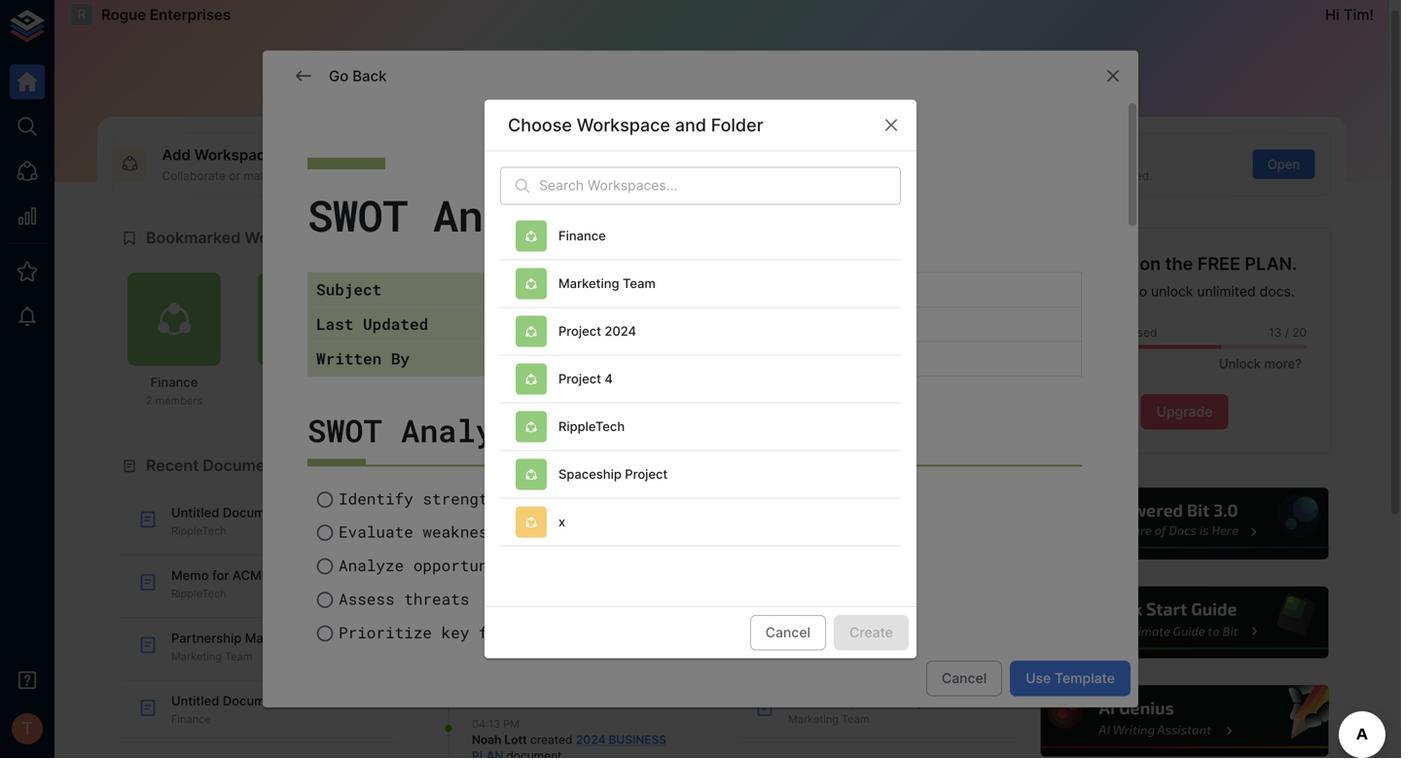 Task type: locate. For each thing, give the bounding box(es) containing it.
document inside "untitled document finance"
[[223, 693, 285, 708]]

documents
[[1063, 326, 1125, 340], [203, 456, 289, 475]]

2024 down written
[[312, 375, 344, 390]]

1 unchecked image from the top
[[315, 490, 335, 509]]

1 vertical spatial finance
[[150, 375, 198, 390]]

spaceship up x
[[559, 467, 622, 482]]

the up unlock
[[1165, 253, 1193, 275]]

project 4
[[559, 371, 613, 386], [408, 375, 462, 390]]

2024 inside button
[[605, 324, 637, 339]]

use
[[1026, 670, 1051, 687]]

0 horizontal spatial the
[[840, 568, 860, 583]]

partnership marketing plan
[[788, 693, 952, 708]]

create for create
[[852, 157, 893, 172]]

0 vertical spatial swot
[[308, 187, 408, 243]]

untitled down 'partnership marketing plan marketing team' on the bottom of the page
[[171, 693, 219, 708]]

0 vertical spatial documents
[[1063, 326, 1125, 340]]

am inside 08:31 am tim burton workspace
[[503, 542, 520, 555]]

2 up checklist
[[667, 394, 674, 407]]

documents left used
[[1063, 326, 1125, 340]]

0 horizontal spatial and
[[675, 114, 707, 136]]

workspace up make
[[194, 146, 274, 163]]

rippletech up memo
[[171, 525, 226, 537]]

1 vertical spatial 2024
[[312, 375, 344, 390]]

0 vertical spatial finance
[[559, 228, 606, 243]]

use template button
[[1010, 661, 1131, 696]]

1 untitled from the top
[[171, 505, 219, 520]]

go
[[329, 67, 349, 85]]

1 vertical spatial swot
[[308, 410, 382, 450]]

am up findings
[[503, 605, 519, 618]]

2024 right created
[[576, 733, 606, 747]]

project 2024 up 'rippletech only me'
[[559, 324, 637, 339]]

document inside untitled document rippletech
[[223, 505, 285, 520]]

4 inside project 4 link
[[454, 375, 462, 390]]

x button
[[500, 499, 901, 547]]

partnership
[[171, 630, 242, 646], [788, 693, 859, 708]]

1 horizontal spatial 4
[[605, 371, 613, 386]]

building
[[788, 568, 837, 583]]

untitled inside untitled document rippletech
[[171, 505, 219, 520]]

plan.
[[1245, 253, 1297, 275]]

analysis up workspace activities
[[401, 410, 550, 450]]

burton up workspace
[[496, 557, 534, 571]]

create for create document create any type of doc or wiki.
[[573, 146, 621, 163]]

untitled document rippletech
[[171, 505, 285, 537]]

am right "08:31"
[[503, 542, 520, 555]]

workspace up any
[[577, 114, 670, 136]]

0 horizontal spatial cancel button
[[750, 615, 826, 651]]

finance inside "untitled document finance"
[[171, 713, 211, 725]]

to
[[1134, 283, 1147, 300]]

tim down "08:31"
[[472, 557, 493, 571]]

0 horizontal spatial upgrade
[[1075, 283, 1131, 300]]

0 vertical spatial upgrade
[[1075, 283, 1131, 300]]

!
[[1370, 6, 1374, 23]]

or inside add workspace collaborate or make it private.
[[229, 169, 240, 183]]

the inside you are on the free plan. upgrade to unlock unlimited docs.
[[1165, 253, 1193, 275]]

document for untitled document finance
[[223, 693, 285, 708]]

1 horizontal spatial members
[[677, 394, 724, 407]]

2
[[146, 394, 152, 407], [667, 394, 674, 407]]

2024
[[605, 324, 637, 339], [312, 375, 344, 390], [576, 733, 606, 747]]

0 horizontal spatial members
[[155, 394, 203, 407]]

team up "untitled document finance"
[[225, 650, 252, 663]]

memo for acme rippletech
[[171, 568, 269, 600]]

2024 inside 2024 business plan
[[576, 733, 606, 747]]

0 horizontal spatial 2
[[146, 394, 152, 407]]

1 vertical spatial spaceship
[[863, 568, 926, 583]]

untitled inside "untitled document finance"
[[171, 693, 219, 708]]

unchecked image for assess threats
[[315, 590, 335, 610]]

spaceship inside button
[[559, 467, 622, 482]]

0 horizontal spatial marketing team
[[559, 276, 656, 291]]

0 vertical spatial project 2024
[[559, 324, 637, 339]]

0 horizontal spatial cancel
[[766, 624, 811, 641]]

1 vertical spatial partnership
[[788, 693, 859, 708]]

0 vertical spatial and
[[675, 114, 707, 136]]

1 horizontal spatial partnership
[[788, 693, 859, 708]]

0 vertical spatial the
[[1165, 253, 1193, 275]]

wiki.
[[718, 169, 742, 183]]

members
[[155, 394, 203, 407], [677, 394, 724, 407]]

swot down private.
[[308, 187, 408, 243]]

document for create document create any type of doc or wiki.
[[624, 146, 697, 163]]

tim inside 08:15 am tim burton document
[[472, 620, 493, 635]]

rippletech up only
[[532, 375, 599, 390]]

2 up the recent
[[146, 394, 152, 407]]

2 inside "finance 2 members"
[[146, 394, 152, 407]]

building the spaceship link
[[738, 555, 1015, 618]]

partnership down product
[[788, 693, 859, 708]]

1 vertical spatial upgrade
[[1157, 404, 1213, 420]]

4 right 'rippletech only me'
[[605, 371, 613, 386]]

project 2024 down written
[[266, 375, 344, 390]]

workspace inside dialog
[[577, 114, 670, 136]]

unchecked image left "identify"
[[315, 490, 335, 509]]

spaceship project button
[[500, 451, 901, 499]]

rippletech down me
[[559, 419, 625, 434]]

am inside 08:15 am tim burton document
[[503, 605, 519, 618]]

untitled for untitled document finance
[[171, 693, 219, 708]]

2 am from the top
[[503, 605, 519, 618]]

cancel button down building
[[750, 615, 826, 651]]

1 vertical spatial untitled
[[171, 693, 219, 708]]

unlock more? button
[[1209, 349, 1307, 379]]

partnership down memo for acme rippletech
[[171, 630, 242, 646]]

1 vertical spatial cancel button
[[926, 661, 1003, 696]]

t
[[22, 718, 33, 739]]

finance inside button
[[559, 228, 606, 243]]

0 vertical spatial workspace
[[577, 114, 670, 136]]

0 vertical spatial marketing team
[[559, 276, 656, 291]]

upgrade inside you are on the free plan. upgrade to unlock unlimited docs.
[[1075, 283, 1131, 300]]

unchecked image left prioritize
[[315, 624, 335, 643]]

rippletech down memo
[[171, 587, 226, 600]]

launch
[[839, 630, 883, 646]]

upgrade down you
[[1075, 283, 1131, 300]]

1 vertical spatial document
[[223, 505, 285, 520]]

document for untitled document rippletech
[[223, 505, 285, 520]]

updated
[[363, 313, 428, 334]]

0 horizontal spatial project 4
[[408, 375, 462, 390]]

or right 'doc'
[[703, 169, 714, 183]]

project 2024 inside button
[[559, 324, 637, 339]]

tim inside 08:31 am tim burton workspace
[[472, 557, 493, 571]]

team inside marketing team button
[[623, 276, 656, 291]]

document up of
[[624, 146, 697, 163]]

choose workspace and folder dialog
[[485, 100, 917, 658]]

analysis for swot analysis
[[433, 187, 633, 243]]

cancel down building
[[766, 624, 811, 641]]

analysis down choose
[[433, 187, 633, 243]]

finance
[[559, 228, 606, 243], [150, 375, 198, 390], [171, 713, 211, 725]]

unchecked image for evaluate weaknesses
[[315, 523, 335, 543]]

spaceship up the launch on the bottom right of page
[[863, 568, 926, 583]]

08:15
[[472, 605, 500, 618]]

and left folder
[[675, 114, 707, 136]]

0 vertical spatial partnership
[[171, 630, 242, 646]]

2 vertical spatial finance
[[171, 713, 211, 725]]

0 horizontal spatial documents
[[203, 456, 289, 475]]

1 horizontal spatial project 4
[[559, 371, 613, 386]]

2 or from the left
[[703, 169, 714, 183]]

1 vertical spatial burton
[[496, 620, 534, 635]]

are
[[1108, 253, 1135, 275]]

2 2 from the left
[[667, 394, 674, 407]]

1 horizontal spatial 2
[[667, 394, 674, 407]]

2 untitled from the top
[[171, 693, 219, 708]]

unchecked image for identify strengths
[[315, 490, 335, 509]]

partnership marketing plan marketing team
[[171, 630, 335, 663]]

swot down written
[[308, 410, 382, 450]]

0 horizontal spatial project 2024
[[266, 375, 344, 390]]

1 horizontal spatial upgrade
[[1157, 404, 1213, 420]]

1 horizontal spatial workspace
[[454, 456, 539, 475]]

team inside 'partnership marketing plan marketing team'
[[225, 650, 252, 663]]

swot for swot analysis checklist
[[308, 410, 382, 450]]

0 horizontal spatial spaceship
[[559, 467, 622, 482]]

2 vertical spatial document
[[223, 693, 285, 708]]

hi
[[1325, 6, 1340, 23]]

0 vertical spatial cancel
[[766, 624, 811, 641]]

am
[[503, 542, 520, 555], [503, 605, 519, 618]]

unchecked image
[[315, 490, 335, 509], [315, 523, 335, 543], [315, 590, 335, 610], [315, 624, 335, 643]]

create inside "button"
[[852, 157, 893, 172]]

analysis for swot analysis checklist
[[401, 410, 550, 450]]

0 vertical spatial untitled
[[171, 505, 219, 520]]

burton up document on the bottom left of the page
[[496, 620, 534, 635]]

and left get
[[1060, 169, 1081, 183]]

project 2024 link
[[251, 272, 358, 408]]

1 horizontal spatial marketing team
[[788, 713, 869, 725]]

project for project 2024 link
[[266, 375, 308, 390]]

finance for finance 2 members
[[150, 375, 198, 390]]

cancel button
[[750, 615, 826, 651], [926, 661, 1003, 696]]

4 unchecked image from the top
[[315, 624, 335, 643]]

or
[[229, 169, 240, 183], [703, 169, 714, 183]]

0 vertical spatial document
[[624, 146, 697, 163]]

created
[[530, 733, 573, 747]]

1 2 from the left
[[146, 394, 152, 407]]

0 horizontal spatial or
[[229, 169, 240, 183]]

0 vertical spatial analysis
[[433, 187, 633, 243]]

plan inside 'partnership marketing plan marketing team'
[[309, 630, 335, 646]]

workspaces
[[245, 228, 338, 247]]

1 am from the top
[[503, 542, 520, 555]]

0 horizontal spatial workspace
[[194, 146, 274, 163]]

0 horizontal spatial partnership
[[171, 630, 242, 646]]

untitled
[[171, 505, 219, 520], [171, 693, 219, 708]]

rogue
[[101, 6, 146, 23]]

documents up untitled document rippletech
[[203, 456, 289, 475]]

project 4 down by
[[408, 375, 462, 390]]

any
[[614, 169, 633, 183]]

3 unchecked image from the top
[[315, 590, 335, 610]]

marketing
[[559, 276, 619, 291], [245, 630, 306, 646], [887, 630, 948, 646], [171, 650, 222, 663], [788, 650, 839, 663], [862, 693, 923, 708], [788, 713, 839, 725]]

partnership inside 'partnership marketing plan marketing team'
[[171, 630, 242, 646]]

document down the recent documents in the bottom left of the page
[[223, 505, 285, 520]]

recent
[[146, 456, 199, 475]]

team down partnership marketing plan at the right of page
[[842, 713, 869, 725]]

1 vertical spatial am
[[503, 605, 519, 618]]

spaceship
[[559, 467, 622, 482], [863, 568, 926, 583]]

type
[[637, 169, 661, 183]]

2 help image from the top
[[1038, 584, 1331, 661]]

unlock
[[1219, 356, 1261, 371]]

0 vertical spatial cancel button
[[750, 615, 826, 651]]

1 vertical spatial project 2024
[[266, 375, 344, 390]]

me
[[571, 394, 586, 407]]

docs.
[[1260, 283, 1295, 300]]

1 vertical spatial and
[[1060, 169, 1081, 183]]

0 vertical spatial spaceship
[[559, 467, 622, 482]]

burton for workspace
[[496, 557, 534, 571]]

2 swot from the top
[[308, 410, 382, 450]]

identify
[[339, 488, 413, 509]]

workspace
[[577, 114, 670, 136], [194, 146, 274, 163], [454, 456, 539, 475]]

marketing team button
[[500, 260, 901, 308]]

document inside create document create any type of doc or wiki.
[[624, 146, 697, 163]]

1 horizontal spatial project 2024
[[559, 324, 637, 339]]

1 horizontal spatial and
[[1060, 169, 1081, 183]]

the
[[1165, 253, 1193, 275], [840, 568, 860, 583]]

1 burton from the top
[[496, 557, 534, 571]]

0 vertical spatial tim
[[1344, 6, 1370, 23]]

tim right hi on the top of the page
[[1344, 6, 1370, 23]]

1 horizontal spatial the
[[1165, 253, 1193, 275]]

unchecked image down unchecked icon
[[315, 590, 335, 610]]

2024 left 2 members link
[[605, 324, 637, 339]]

2 burton from the top
[[496, 620, 534, 635]]

or left make
[[229, 169, 240, 183]]

tim
[[1344, 6, 1370, 23], [472, 557, 493, 571], [472, 620, 493, 635]]

rippletech inside button
[[559, 419, 625, 434]]

2 horizontal spatial workspace
[[577, 114, 670, 136]]

and inside dialog
[[675, 114, 707, 136]]

1 members from the left
[[155, 394, 203, 407]]

1 vertical spatial workspace
[[194, 146, 274, 163]]

last updated
[[316, 313, 428, 334]]

burton for document
[[496, 620, 534, 635]]

analysis
[[433, 187, 633, 243], [401, 410, 550, 450]]

0 vertical spatial burton
[[496, 557, 534, 571]]

burton inside 08:15 am tim burton document
[[496, 620, 534, 635]]

project 4 inside button
[[559, 371, 613, 386]]

partnership for partnership marketing plan
[[788, 693, 859, 708]]

2 vertical spatial 2024
[[576, 733, 606, 747]]

0 vertical spatial help image
[[1038, 485, 1331, 563]]

rippletech inside memo for acme rippletech
[[171, 587, 226, 600]]

unchecked image for prioritize key findings
[[315, 624, 335, 643]]

memo
[[171, 568, 209, 583]]

bookmarked workspaces
[[146, 228, 338, 247]]

1 vertical spatial documents
[[203, 456, 289, 475]]

project for project 2024 button
[[559, 324, 601, 339]]

finance inside "finance 2 members"
[[150, 375, 198, 390]]

project for project 4 link
[[408, 375, 451, 390]]

untitled down the recent documents in the bottom left of the page
[[171, 505, 219, 520]]

document down 'partnership marketing plan marketing team' on the bottom of the page
[[223, 693, 285, 708]]

workspace down swot analysis checklist
[[454, 456, 539, 475]]

team down the launch on the bottom right of page
[[842, 650, 869, 663]]

tim down 08:15
[[472, 620, 493, 635]]

project 2024 for project 2024 button
[[559, 324, 637, 339]]

1 vertical spatial tim
[[472, 557, 493, 571]]

2 vertical spatial tim
[[472, 620, 493, 635]]

1 vertical spatial cancel
[[942, 670, 987, 687]]

last
[[316, 313, 354, 334]]

2 unchecked image from the top
[[315, 523, 335, 543]]

1 horizontal spatial cancel
[[942, 670, 987, 687]]

upgrade down unlock more? button
[[1157, 404, 1213, 420]]

rippletech only me
[[532, 375, 599, 407]]

1 horizontal spatial documents
[[1063, 326, 1125, 340]]

written
[[316, 348, 382, 369]]

cancel inside "choose workspace and folder" dialog
[[766, 624, 811, 641]]

unchecked image up unchecked icon
[[315, 523, 335, 543]]

1 help image from the top
[[1038, 485, 1331, 563]]

acme
[[232, 568, 269, 583]]

document
[[472, 637, 528, 651]]

burton inside 08:31 am tim burton workspace
[[496, 557, 534, 571]]

1 horizontal spatial or
[[703, 169, 714, 183]]

4 inside project 4 button
[[605, 371, 613, 386]]

team down finance button
[[623, 276, 656, 291]]

project 4 up me
[[559, 371, 613, 386]]

workspace inside add workspace collaborate or make it private.
[[194, 146, 274, 163]]

back
[[353, 67, 387, 85]]

4
[[605, 371, 613, 386], [454, 375, 462, 390]]

collaborate
[[162, 169, 226, 183]]

0 horizontal spatial 4
[[454, 375, 462, 390]]

help image
[[1038, 485, 1331, 563], [1038, 584, 1331, 661], [1038, 682, 1331, 758]]

subject
[[316, 279, 382, 300]]

cancel left the use
[[942, 670, 987, 687]]

untitled document finance
[[171, 693, 285, 725]]

1 vertical spatial help image
[[1038, 584, 1331, 661]]

finance button
[[500, 213, 901, 260]]

noah
[[472, 733, 502, 747]]

1 swot from the top
[[308, 187, 408, 243]]

0 vertical spatial 2024
[[605, 324, 637, 339]]

2 vertical spatial help image
[[1038, 682, 1331, 758]]

4 up swot analysis checklist
[[454, 375, 462, 390]]

cancel button left the use
[[926, 661, 1003, 696]]

plan
[[472, 749, 504, 758]]

0 vertical spatial am
[[503, 542, 520, 555]]

project 2024 button
[[500, 308, 901, 356]]

the right building
[[840, 568, 860, 583]]

1 or from the left
[[229, 169, 240, 183]]

1 vertical spatial analysis
[[401, 410, 550, 450]]



Task type: vqa. For each thing, say whether or not it's contained in the screenshot.


Task type: describe. For each thing, give the bounding box(es) containing it.
marketing team inside marketing team button
[[559, 276, 656, 291]]

written by
[[316, 348, 410, 369]]

rippletech button
[[500, 404, 901, 451]]

used
[[1129, 326, 1157, 340]]

04:13
[[472, 718, 500, 730]]

project for project 4 button
[[559, 371, 601, 386]]

go back
[[329, 67, 387, 85]]

upgrade inside upgrade button
[[1157, 404, 1213, 420]]

enterprises
[[150, 6, 231, 23]]

workspace activities
[[454, 456, 614, 475]]

free
[[1198, 253, 1241, 275]]

checklist
[[569, 410, 737, 450]]

workspace for collaborate
[[194, 146, 274, 163]]

members inside "finance 2 members"
[[155, 394, 203, 407]]

plan for partnership marketing plan marketing team
[[309, 630, 335, 646]]

/
[[1285, 326, 1289, 340]]

analyze
[[339, 555, 404, 576]]

swot analysis
[[308, 187, 633, 243]]

x
[[559, 514, 566, 529]]

for
[[212, 568, 229, 583]]

folder
[[711, 114, 764, 136]]

threats
[[404, 588, 469, 609]]

product launch marketing plan marketing team
[[788, 630, 977, 663]]

on
[[1140, 253, 1161, 275]]

unchecked image
[[315, 557, 335, 576]]

2 vertical spatial workspace
[[454, 456, 539, 475]]

faster
[[1025, 169, 1057, 183]]

product
[[788, 630, 836, 646]]

2024 for project 2024 link
[[312, 375, 344, 390]]

project 4 link
[[381, 272, 489, 408]]

choose workspace and folder
[[508, 114, 764, 136]]

untitled for untitled document rippletech
[[171, 505, 219, 520]]

20
[[1293, 326, 1307, 340]]

swot for swot analysis
[[308, 187, 408, 243]]

hi tim !
[[1325, 6, 1374, 23]]

create button
[[842, 149, 904, 179]]

create for create faster and get inspired.
[[985, 169, 1022, 183]]

prioritize
[[339, 622, 432, 643]]

or inside create document create any type of doc or wiki.
[[703, 169, 714, 183]]

evaluate weaknesses
[[339, 521, 516, 542]]

prioritize key findings
[[339, 622, 554, 643]]

building the spaceship
[[788, 568, 926, 583]]

2024 for project 2024 button
[[605, 324, 637, 339]]

1 horizontal spatial cancel button
[[926, 661, 1003, 696]]

r
[[77, 6, 86, 23]]

rippletech inside untitled document rippletech
[[171, 525, 226, 537]]

get
[[1084, 169, 1102, 183]]

workspace
[[472, 574, 532, 588]]

4 for project 4 link
[[454, 375, 462, 390]]

finance 2 members
[[146, 375, 203, 407]]

unlock more?
[[1219, 356, 1302, 371]]

choose
[[508, 114, 572, 136]]

2024 business plan link
[[472, 733, 667, 758]]

and for workspace
[[675, 114, 707, 136]]

tim for workspace
[[472, 557, 493, 571]]

Search Workspaces... text field
[[539, 167, 901, 205]]

workspace for and
[[577, 114, 670, 136]]

documents used
[[1063, 326, 1157, 340]]

partnership for partnership marketing plan marketing team
[[171, 630, 242, 646]]

am for workspace
[[503, 542, 520, 555]]

evaluate
[[339, 521, 413, 542]]

marketing inside button
[[559, 276, 619, 291]]

strengths
[[423, 488, 507, 509]]

make
[[244, 169, 273, 183]]

08:31 am tim burton workspace
[[472, 542, 534, 588]]

open
[[1268, 157, 1300, 172]]

recent documents
[[146, 456, 289, 475]]

2024 business plan
[[472, 733, 667, 758]]

08:31
[[472, 542, 500, 555]]

by
[[391, 348, 410, 369]]

add
[[162, 146, 191, 163]]

08:15 am tim burton document
[[472, 605, 534, 651]]

create document create any type of doc or wiki.
[[573, 146, 742, 183]]

you are on the free plan. upgrade to unlock unlimited docs.
[[1072, 253, 1297, 300]]

identify strengths
[[339, 488, 507, 509]]

team inside product launch marketing plan marketing team
[[842, 650, 869, 663]]

2 members
[[667, 394, 724, 407]]

4 for project 4 button
[[605, 371, 613, 386]]

project 4 for project 4 button
[[559, 371, 613, 386]]

upgrade button
[[1141, 394, 1229, 430]]

open button
[[1253, 149, 1315, 179]]

2 members from the left
[[677, 394, 724, 407]]

and for faster
[[1060, 169, 1081, 183]]

project 4 for project 4 link
[[408, 375, 462, 390]]

business
[[609, 733, 667, 747]]

t button
[[6, 707, 49, 750]]

add workspace collaborate or make it private.
[[162, 146, 328, 183]]

only
[[545, 394, 568, 407]]

project 2024 for project 2024 link
[[266, 375, 344, 390]]

weaknesses
[[423, 521, 516, 542]]

2 members link
[[642, 272, 749, 408]]

finance for finance
[[559, 228, 606, 243]]

1 horizontal spatial spaceship
[[863, 568, 926, 583]]

swot analysis checklist
[[308, 410, 737, 450]]

pm
[[503, 718, 520, 730]]

use template
[[1026, 670, 1115, 687]]

create faster and get inspired.
[[985, 169, 1153, 183]]

you
[[1072, 253, 1104, 275]]

3 help image from the top
[[1038, 682, 1331, 758]]

am for document
[[503, 605, 519, 618]]

plan for partnership marketing plan
[[926, 693, 952, 708]]

analyze opportunities
[[339, 555, 535, 576]]

unlimited
[[1197, 283, 1256, 300]]

1 vertical spatial the
[[840, 568, 860, 583]]

tim for document
[[472, 620, 493, 635]]

13
[[1269, 326, 1282, 340]]

04:13 pm
[[472, 718, 520, 730]]

go back dialog
[[263, 51, 1139, 758]]

rogue enterprises
[[101, 6, 231, 23]]

inspired.
[[1106, 169, 1153, 183]]

plan inside product launch marketing plan marketing team
[[951, 630, 977, 646]]

bookmarked
[[146, 228, 241, 247]]

findings
[[479, 622, 554, 643]]

opportunities
[[413, 555, 535, 576]]

private.
[[287, 169, 328, 183]]

doc
[[679, 169, 700, 183]]

unlock
[[1151, 283, 1194, 300]]

cancel inside go back 'dialog'
[[942, 670, 987, 687]]

1 vertical spatial marketing team
[[788, 713, 869, 725]]

spaceship project
[[559, 467, 668, 482]]



